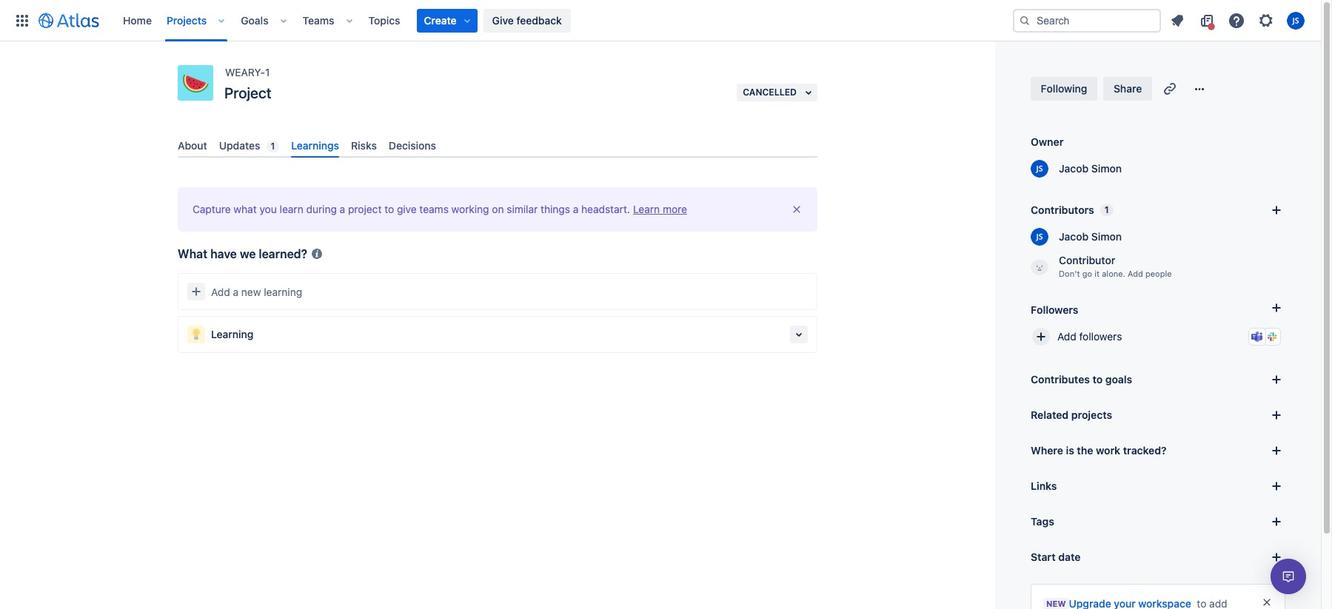 Task type: describe. For each thing, give the bounding box(es) containing it.
learn
[[633, 203, 660, 216]]

add related project image
[[1268, 407, 1286, 424]]

weary-1 link
[[225, 65, 270, 80]]

projects
[[167, 14, 207, 26]]

msteams logo showing  channels are connected to this project image
[[1252, 331, 1264, 343]]

contributes to goals
[[1031, 373, 1133, 386]]

give
[[492, 14, 514, 26]]

add for add a new learning
[[211, 286, 230, 298]]

jacob simon button
[[1031, 228, 1122, 246]]

topics link
[[364, 9, 405, 32]]

what
[[178, 248, 208, 261]]

switch to... image
[[13, 11, 31, 29]]

jacob simon for jacob simon "link" inside the popup button
[[1059, 162, 1122, 175]]

date
[[1059, 551, 1081, 564]]

home link
[[119, 9, 156, 32]]

goals link
[[237, 9, 273, 32]]

notifications image
[[1169, 11, 1187, 29]]

followers
[[1031, 303, 1079, 316]]

add a new learning
[[211, 286, 302, 298]]

have
[[210, 248, 237, 261]]

teams link
[[298, 9, 339, 32]]

add inside contributor don't go it alone. add people
[[1128, 269, 1144, 279]]

during
[[306, 203, 337, 216]]

we
[[240, 248, 256, 261]]

don't
[[1059, 269, 1080, 279]]

similar
[[507, 203, 538, 216]]

about
[[178, 139, 207, 152]]

create
[[424, 14, 457, 26]]

add a follower image
[[1268, 299, 1286, 317]]

jacob for jacob simon popup button
[[1059, 162, 1089, 175]]

following button
[[1031, 77, 1098, 101]]

1 horizontal spatial a
[[340, 203, 345, 216]]

share button
[[1104, 77, 1153, 101]]

topics
[[369, 14, 400, 26]]

links
[[1031, 480, 1057, 493]]

project
[[224, 84, 272, 101]]

banner containing home
[[0, 0, 1322, 41]]

click to expand image
[[790, 326, 808, 344]]

what
[[234, 203, 257, 216]]

capture what you learn during a project to give teams working on similar things a headstart. learn more
[[193, 203, 687, 216]]

a inside button
[[233, 286, 239, 298]]

learned?
[[259, 248, 307, 261]]

following
[[1041, 82, 1088, 95]]

followers
[[1080, 330, 1123, 343]]

add work tracking links image
[[1268, 442, 1286, 460]]

cancelled button
[[737, 84, 818, 101]]

related projects
[[1031, 409, 1113, 422]]

jacob simon link for jacob simon popup button
[[1050, 161, 1122, 176]]

set start date image
[[1268, 549, 1286, 567]]

cancelled
[[743, 87, 797, 98]]

1 horizontal spatial to
[[1093, 373, 1103, 386]]

alone.
[[1102, 269, 1126, 279]]

related
[[1031, 409, 1069, 422]]

learning
[[264, 286, 302, 298]]

headstart.
[[582, 203, 630, 216]]

help image
[[1228, 11, 1246, 29]]

give feedback button
[[483, 9, 571, 32]]

jacob simon link for jacob simon dropdown button
[[1050, 230, 1122, 244]]

lightbulb icon image
[[190, 329, 202, 341]]

1 vertical spatial 1
[[271, 141, 275, 152]]

capture
[[193, 203, 231, 216]]

risks
[[351, 139, 377, 152]]

what have we learned?
[[178, 248, 307, 261]]

jacob for jacob simon dropdown button
[[1059, 230, 1089, 243]]

more
[[663, 203, 687, 216]]

updates
[[219, 139, 260, 152]]

goals
[[241, 14, 269, 26]]

learn more button
[[630, 202, 687, 217]]

learning
[[211, 328, 254, 341]]

new link
[[1044, 597, 1192, 610]]



Task type: vqa. For each thing, say whether or not it's contained in the screenshot.
actions image
no



Task type: locate. For each thing, give the bounding box(es) containing it.
jacob simon link
[[1050, 161, 1122, 176], [1050, 230, 1122, 244]]

jacob simon up contributor
[[1059, 230, 1122, 243]]

2 horizontal spatial 1
[[1105, 204, 1110, 216]]

jacob inside popup button
[[1059, 162, 1089, 175]]

projects link
[[162, 9, 211, 32]]

owner
[[1031, 136, 1064, 148]]

jacob simon link inside dropdown button
[[1050, 230, 1122, 244]]

tab list containing about
[[172, 133, 824, 158]]

add a new learning button
[[178, 273, 818, 311]]

where
[[1031, 444, 1064, 457]]

on
[[492, 203, 504, 216]]

where is the work tracked?
[[1031, 444, 1167, 457]]

contributors
[[1031, 204, 1095, 216]]

people
[[1146, 269, 1172, 279]]

add right add a new learning image
[[211, 286, 230, 298]]

2 simon from the top
[[1092, 230, 1122, 243]]

jacob
[[1059, 162, 1089, 175], [1059, 230, 1089, 243]]

tooltip anchor image
[[311, 248, 323, 260]]

1 vertical spatial add
[[211, 286, 230, 298]]

add
[[1128, 269, 1144, 279], [211, 286, 230, 298], [1058, 330, 1077, 343]]

go
[[1083, 269, 1093, 279]]

settings image
[[1258, 11, 1276, 29]]

1 horizontal spatial close banner image
[[1262, 597, 1273, 609]]

1 vertical spatial jacob simon
[[1059, 230, 1122, 243]]

new
[[241, 286, 261, 298]]

add inside add a new learning button
[[211, 286, 230, 298]]

a right during
[[340, 203, 345, 216]]

add follower image
[[1033, 328, 1050, 346]]

add inside add followers button
[[1058, 330, 1077, 343]]

jacob simon for jacob simon "link" inside the dropdown button
[[1059, 230, 1122, 243]]

Search field
[[1013, 9, 1162, 32]]

1 vertical spatial jacob simon link
[[1050, 230, 1122, 244]]

simon up contributor
[[1092, 230, 1122, 243]]

banner
[[0, 0, 1322, 41]]

add followers button
[[1025, 321, 1292, 353]]

0 horizontal spatial to
[[385, 203, 394, 216]]

add right add follower image
[[1058, 330, 1077, 343]]

add for add followers
[[1058, 330, 1077, 343]]

0 vertical spatial close banner image
[[791, 204, 803, 216]]

a right things
[[573, 203, 579, 216]]

jacob simon up contributors at the right of the page
[[1059, 162, 1122, 175]]

jacob simon link up contributor
[[1050, 230, 1122, 244]]

contributor
[[1059, 254, 1116, 267]]

jacob simon
[[1059, 162, 1122, 175], [1059, 230, 1122, 243]]

to left "goals" at the right bottom of the page
[[1093, 373, 1103, 386]]

to left give
[[385, 203, 394, 216]]

1 vertical spatial jacob
[[1059, 230, 1089, 243]]

jacob simon link inside popup button
[[1050, 161, 1122, 176]]

working
[[452, 203, 489, 216]]

learn
[[280, 203, 304, 216]]

add link image
[[1268, 478, 1286, 496]]

goals
[[1106, 373, 1133, 386]]

weary-
[[225, 66, 265, 79]]

2 vertical spatial 1
[[1105, 204, 1110, 216]]

things
[[541, 203, 570, 216]]

jacob up contributor
[[1059, 230, 1089, 243]]

1 horizontal spatial 1
[[271, 141, 275, 152]]

jacob inside dropdown button
[[1059, 230, 1089, 243]]

jacob down owner
[[1059, 162, 1089, 175]]

create button
[[417, 9, 478, 32]]

open intercom messenger image
[[1280, 568, 1298, 586]]

1 right updates
[[271, 141, 275, 152]]

0 horizontal spatial a
[[233, 286, 239, 298]]

0 vertical spatial 1
[[265, 66, 270, 79]]

0 vertical spatial jacob
[[1059, 162, 1089, 175]]

work
[[1096, 444, 1121, 457]]

project
[[348, 203, 382, 216]]

to
[[385, 203, 394, 216], [1093, 373, 1103, 386]]

contributor don't go it alone. add people
[[1059, 254, 1172, 279]]

feedback
[[517, 14, 562, 26]]

give
[[397, 203, 417, 216]]

1 vertical spatial close banner image
[[1262, 597, 1273, 609]]

1 inside the weary-1 project
[[265, 66, 270, 79]]

jacob simon inside popup button
[[1059, 162, 1122, 175]]

simon inside popup button
[[1092, 162, 1122, 175]]

give feedback
[[492, 14, 562, 26]]

tracked?
[[1124, 444, 1167, 457]]

add tag image
[[1268, 513, 1286, 531]]

1 simon from the top
[[1092, 162, 1122, 175]]

share
[[1114, 82, 1142, 95]]

learnings
[[291, 139, 339, 152]]

teams
[[420, 203, 449, 216]]

2 jacob simon link from the top
[[1050, 230, 1122, 244]]

0 horizontal spatial add
[[211, 286, 230, 298]]

1 vertical spatial simon
[[1092, 230, 1122, 243]]

simon up contributors at the right of the page
[[1092, 162, 1122, 175]]

1 vertical spatial to
[[1093, 373, 1103, 386]]

0 vertical spatial jacob simon
[[1059, 162, 1122, 175]]

2 horizontal spatial add
[[1128, 269, 1144, 279]]

1 jacob simon from the top
[[1059, 162, 1122, 175]]

0 vertical spatial to
[[385, 203, 394, 216]]

tags
[[1031, 516, 1055, 528]]

0 horizontal spatial 1
[[265, 66, 270, 79]]

2 horizontal spatial a
[[573, 203, 579, 216]]

is
[[1066, 444, 1075, 457]]

account image
[[1288, 11, 1305, 29]]

1 horizontal spatial add
[[1058, 330, 1077, 343]]

0 vertical spatial add
[[1128, 269, 1144, 279]]

start date
[[1031, 551, 1081, 564]]

teams
[[303, 14, 335, 26]]

simon
[[1092, 162, 1122, 175], [1092, 230, 1122, 243]]

1 up project
[[265, 66, 270, 79]]

1 jacob simon link from the top
[[1050, 161, 1122, 176]]

2 jacob simon from the top
[[1059, 230, 1122, 243]]

home
[[123, 14, 152, 26]]

add a new learning image
[[187, 283, 205, 301]]

0 vertical spatial simon
[[1092, 162, 1122, 175]]

simon for jacob simon dropdown button
[[1092, 230, 1122, 243]]

jacob simon link down owner
[[1050, 161, 1122, 176]]

you
[[260, 203, 277, 216]]

jacob simon inside dropdown button
[[1059, 230, 1122, 243]]

add goals image
[[1268, 371, 1286, 389]]

new
[[1047, 599, 1066, 609]]

the
[[1077, 444, 1094, 457]]

0 vertical spatial jacob simon link
[[1050, 161, 1122, 176]]

top element
[[9, 0, 1013, 41]]

contributes
[[1031, 373, 1090, 386]]

projects
[[1072, 409, 1113, 422]]

start
[[1031, 551, 1056, 564]]

1
[[265, 66, 270, 79], [271, 141, 275, 152], [1105, 204, 1110, 216]]

jacob simon button
[[1031, 160, 1122, 178]]

a
[[340, 203, 345, 216], [573, 203, 579, 216], [233, 286, 239, 298]]

simon inside dropdown button
[[1092, 230, 1122, 243]]

weary-1 project
[[224, 66, 272, 101]]

add followers
[[1058, 330, 1123, 343]]

2 jacob from the top
[[1059, 230, 1089, 243]]

slack logo showing nan channels are connected to this project image
[[1267, 331, 1279, 343]]

1 jacob from the top
[[1059, 162, 1089, 175]]

decisions
[[389, 139, 436, 152]]

it
[[1095, 269, 1100, 279]]

2 vertical spatial add
[[1058, 330, 1077, 343]]

0 horizontal spatial close banner image
[[791, 204, 803, 216]]

search image
[[1019, 14, 1031, 26]]

simon for jacob simon popup button
[[1092, 162, 1122, 175]]

add team or contributors image
[[1268, 201, 1286, 219]]

1 up jacob simon dropdown button
[[1105, 204, 1110, 216]]

close banner image
[[791, 204, 803, 216], [1262, 597, 1273, 609]]

tab list
[[172, 133, 824, 158]]

add right alone.
[[1128, 269, 1144, 279]]

a left new
[[233, 286, 239, 298]]



